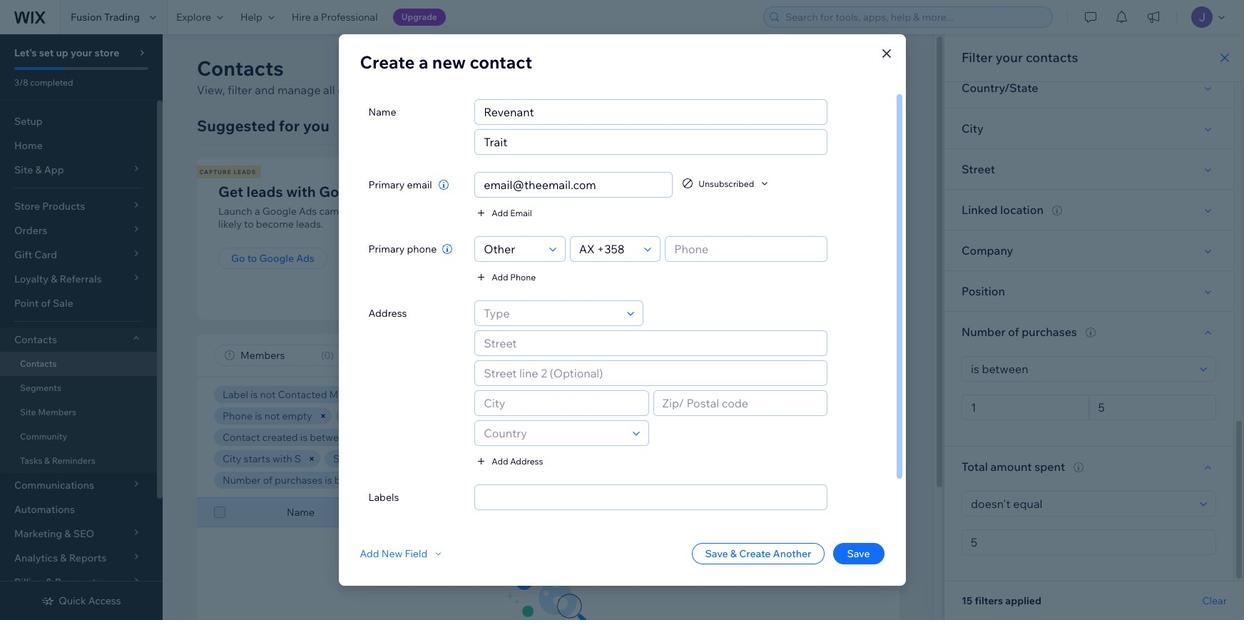 Task type: describe. For each thing, give the bounding box(es) containing it.
reminders
[[52, 455, 95, 466]]

save for save
[[847, 547, 870, 560]]

add phone button
[[475, 270, 536, 283]]

status up save button
[[875, 506, 904, 519]]

import contacts button
[[619, 248, 722, 269]]

completed
[[30, 77, 73, 88]]

add new field button
[[360, 547, 445, 560]]

deliverability
[[709, 388, 769, 401]]

leads. inside get leads with google ads launch a google ads campaign to target people likely to become leads.
[[296, 218, 323, 231]]

of inside 'contacts view, filter and manage all of your site's customers and leads. learn more'
[[338, 83, 348, 97]]

google inside button
[[259, 252, 294, 265]]

unsubscribed button
[[682, 177, 772, 190]]

is left 1 at left bottom
[[325, 474, 332, 487]]

email deliverability status is inactive
[[682, 388, 848, 401]]

is left jacob
[[569, 410, 577, 422]]

phone for phone is not empty
[[223, 410, 253, 422]]

to right likely in the left top of the page
[[244, 218, 254, 231]]

city for city starts with s
[[223, 452, 241, 465]]

1 vertical spatial between
[[335, 474, 375, 487]]

is down doesn't
[[534, 474, 542, 487]]

automations link
[[0, 497, 157, 522]]

Unsaved view field
[[236, 345, 317, 365]]

list
[[749, 183, 770, 201]]

1 type field from the top
[[480, 237, 545, 261]]

filters
[[975, 594, 1004, 607]]

2 5 from the left
[[562, 474, 567, 487]]

empty for phone is not empty
[[282, 410, 312, 422]]

field
[[405, 547, 428, 560]]

import contacts
[[632, 252, 709, 265]]

contacts inside contacts link
[[20, 358, 57, 369]]

is up starts
[[255, 410, 262, 422]]

birthdate in the last 90 days
[[518, 431, 648, 444]]

create inside 'button'
[[739, 547, 771, 560]]

get
[[218, 183, 243, 201]]

total for total amount spent is not 5
[[442, 474, 465, 487]]

1
[[378, 474, 382, 487]]

not down doesn't
[[544, 474, 559, 487]]

list containing get leads with google ads
[[195, 158, 995, 320]]

phone inside add phone button
[[510, 272, 536, 282]]

upgrade
[[402, 11, 437, 22]]

15 filters applied
[[962, 594, 1042, 607]]

purchases for number of purchases is between 1 and 5
[[275, 474, 323, 487]]

leads. inside 'contacts view, filter and manage all of your site's customers and leads. learn more'
[[488, 83, 519, 97]]

up
[[56, 46, 68, 59]]

0 vertical spatial ads
[[373, 183, 399, 201]]

access
[[88, 594, 121, 607]]

add for add address
[[492, 456, 508, 466]]

birthdate
[[518, 431, 562, 444]]

simon
[[610, 410, 640, 422]]

contacts inside the import contacts button
[[667, 252, 709, 265]]

purchases for number of purchases
[[1022, 325, 1078, 339]]

quick access button
[[42, 594, 121, 607]]

3/8 completed
[[14, 77, 73, 88]]

ads inside button
[[296, 252, 315, 265]]

suggested for you
[[197, 116, 330, 135]]

1 vertical spatial clear button
[[1203, 594, 1227, 607]]

for
[[279, 116, 300, 135]]

create a new contact
[[360, 51, 532, 73]]

suggested
[[197, 116, 276, 135]]

0 vertical spatial address
[[369, 307, 407, 320]]

site members link
[[0, 400, 157, 425]]

you
[[303, 116, 330, 135]]

Search... field
[[729, 345, 878, 365]]

professional
[[321, 11, 378, 24]]

Phone field
[[670, 237, 823, 261]]

and right the me
[[346, 388, 364, 401]]

of for number of purchases
[[1009, 325, 1020, 339]]

via
[[772, 205, 785, 218]]

contacts button
[[0, 328, 157, 352]]

capture leads
[[199, 168, 256, 176]]

learn more button
[[521, 81, 582, 98]]

linked location doesn't equal any of hickory drive
[[454, 452, 684, 465]]

your up 'country/state'
[[996, 49, 1023, 66]]

primary for primary phone
[[369, 243, 405, 255]]

hire a professional
[[292, 11, 378, 24]]

filter button
[[610, 345, 673, 366]]

become
[[256, 218, 294, 231]]

and down member status is not a member
[[414, 431, 432, 444]]

To number field
[[1094, 395, 1212, 420]]

save for save & create another
[[705, 547, 728, 560]]

or
[[817, 205, 827, 218]]

and down new
[[465, 83, 485, 97]]

is up s
[[300, 431, 308, 444]]

a inside grow your contact list add contacts by importing them via gmail or a csv file.
[[829, 205, 835, 218]]

your inside 'contacts view, filter and manage all of your site's customers and leads. learn more'
[[351, 83, 375, 97]]

contacts
[[638, 168, 676, 176]]

is left "inactive"
[[802, 388, 810, 401]]

phone for phone
[[578, 506, 608, 519]]

select an option field for number of purchases
[[967, 357, 1196, 381]]

equal
[[564, 452, 590, 465]]

Code field
[[575, 237, 640, 261]]

site members
[[20, 407, 76, 417]]

email for email subscriber status is never subscribed
[[449, 388, 475, 401]]

create for create contact
[[801, 61, 837, 76]]

2 vertical spatial address
[[709, 506, 748, 519]]

of for number of purchases is between 1 and 5
[[263, 474, 273, 487]]

email for email
[[447, 506, 472, 519]]

primary email
[[369, 178, 432, 191]]

csv
[[619, 218, 640, 231]]

applied
[[1006, 594, 1042, 607]]

email subscriber status is never subscribed
[[449, 388, 649, 401]]

subscribed
[[598, 388, 649, 401]]

member for member status is not a member
[[344, 410, 384, 422]]

clear for the bottom clear 'button'
[[1203, 594, 1227, 607]]

not for street is not empty
[[374, 452, 390, 465]]

tasks & reminders
[[20, 455, 95, 466]]

of for point of sale
[[41, 297, 51, 310]]

create for create a new contact
[[360, 51, 415, 73]]

get leads with google ads launch a google ads campaign to target people likely to become leads.
[[218, 183, 443, 231]]

status up 'assignee'
[[529, 388, 557, 401]]

campaign
[[319, 205, 365, 218]]

contacts view, filter and manage all of your site's customers and leads. learn more
[[197, 56, 582, 97]]

to inside button
[[247, 252, 257, 265]]

not for label is not contacted me and customers
[[260, 388, 276, 401]]

0 vertical spatial clear button
[[591, 472, 634, 489]]

create contact button
[[771, 56, 900, 81]]

& for create
[[731, 547, 737, 560]]

address inside "button"
[[510, 456, 543, 466]]

grow
[[619, 183, 656, 201]]

upgrade button
[[393, 9, 446, 26]]

Zip/ Postal code field
[[658, 391, 823, 415]]

0 vertical spatial between
[[310, 431, 351, 444]]

contacts inside contacts popup button
[[14, 333, 57, 346]]

10,
[[455, 431, 468, 444]]

fusion
[[71, 11, 102, 24]]

inactive
[[812, 388, 848, 401]]

segments link
[[0, 376, 157, 400]]

city for city
[[962, 121, 984, 136]]

number of purchases is between 1 and 5
[[223, 474, 410, 487]]

status down the search... field
[[771, 388, 800, 401]]

grow your contact list add contacts by importing them via gmail or a csv file.
[[619, 183, 835, 231]]

add for add new field
[[360, 547, 379, 560]]

1 2023 from the left
[[389, 431, 412, 444]]

amount for total amount spent is not 5
[[467, 474, 503, 487]]

a left new
[[419, 51, 428, 73]]

0 vertical spatial contact
[[470, 51, 532, 73]]

linked for linked location doesn't equal any of hickory drive
[[454, 452, 485, 465]]

launch
[[218, 205, 253, 218]]

in
[[564, 431, 572, 444]]

spent for total amount spent is not 5
[[505, 474, 532, 487]]

site's
[[377, 83, 404, 97]]

leads
[[234, 168, 256, 176]]

get
[[601, 168, 614, 176]]

set
[[39, 46, 54, 59]]

people
[[410, 205, 443, 218]]

add email button
[[475, 206, 532, 219]]



Task type: locate. For each thing, give the bounding box(es) containing it.
0 vertical spatial street
[[962, 162, 996, 176]]

1 horizontal spatial empty
[[392, 452, 422, 465]]

1 horizontal spatial street
[[962, 162, 996, 176]]

2 primary from the top
[[369, 243, 405, 255]]

1 vertical spatial number
[[223, 474, 261, 487]]

0 vertical spatial purchases
[[1022, 325, 1078, 339]]

phone
[[407, 243, 437, 255]]

empty down contacted
[[282, 410, 312, 422]]

linked up company
[[962, 203, 998, 217]]

1 vertical spatial clear
[[1203, 594, 1227, 607]]

0 vertical spatial contacts
[[1026, 49, 1079, 66]]

1 horizontal spatial contact
[[840, 61, 883, 76]]

1 horizontal spatial filter
[[962, 49, 993, 66]]

contacts inside grow your contact list add contacts by importing them via gmail or a csv file.
[[641, 205, 681, 218]]

capture
[[199, 168, 232, 176]]

with inside get leads with google ads launch a google ads campaign to target people likely to become leads.
[[286, 183, 316, 201]]

0 vertical spatial &
[[44, 455, 50, 466]]

add address button
[[475, 455, 543, 467]]

email down total amount spent is not 5
[[447, 506, 472, 519]]

save inside save button
[[847, 547, 870, 560]]

not left member
[[427, 410, 442, 422]]

another
[[773, 547, 812, 560]]

your left site's
[[351, 83, 375, 97]]

0 vertical spatial name
[[369, 106, 396, 118]]

total for total amount spent
[[962, 460, 988, 474]]

1 horizontal spatial purchases
[[1022, 325, 1078, 339]]

clear button
[[591, 472, 634, 489], [1203, 594, 1227, 607]]

1 vertical spatial linked
[[454, 452, 485, 465]]

a down leads
[[255, 205, 260, 218]]

0 vertical spatial leads.
[[488, 83, 519, 97]]

filter inside button
[[636, 349, 660, 362]]

community link
[[0, 425, 157, 449]]

linked for linked location
[[962, 203, 998, 217]]

not down 22,
[[374, 452, 390, 465]]

created
[[262, 431, 298, 444]]

street for street
[[962, 162, 996, 176]]

0 vertical spatial number
[[962, 325, 1006, 339]]

2 type field from the top
[[480, 301, 623, 325]]

primary
[[369, 178, 405, 191], [369, 243, 405, 255]]

0 horizontal spatial 5
[[404, 474, 410, 487]]

0 vertical spatial phone
[[510, 272, 536, 282]]

add up add phone button
[[492, 207, 508, 218]]

with for google
[[286, 183, 316, 201]]

1 horizontal spatial amount
[[991, 460, 1032, 474]]

with
[[286, 183, 316, 201], [273, 452, 292, 465]]

member status
[[834, 506, 904, 519]]

2 horizontal spatial phone
[[578, 506, 608, 519]]

status down customers
[[386, 410, 415, 422]]

1 horizontal spatial 5
[[562, 474, 567, 487]]

is left the never
[[560, 388, 567, 401]]

a right or
[[829, 205, 835, 218]]

email down the email field
[[510, 207, 532, 218]]

doesn't
[[527, 452, 561, 465]]

90
[[611, 431, 624, 444]]

Select an option field
[[967, 357, 1196, 381], [967, 492, 1196, 516]]

None checkbox
[[214, 504, 226, 521]]

2 horizontal spatial create
[[801, 61, 837, 76]]

22,
[[374, 431, 387, 444]]

city starts with s
[[223, 452, 301, 465]]

1 5 from the left
[[404, 474, 410, 487]]

target
[[379, 205, 408, 218]]

2 vertical spatial phone
[[578, 506, 608, 519]]

amount down add address "button"
[[467, 474, 503, 487]]

drive
[[660, 452, 684, 465]]

1 horizontal spatial spent
[[1035, 460, 1066, 474]]

2 select an option field from the top
[[967, 492, 1196, 516]]

phone is not empty
[[223, 410, 312, 422]]

filter up subscribed
[[636, 349, 660, 362]]

0 vertical spatial city
[[962, 121, 984, 136]]

add for add phone
[[492, 272, 508, 282]]

0 horizontal spatial empty
[[282, 410, 312, 422]]

primary up the target
[[369, 178, 405, 191]]

1 vertical spatial contact
[[223, 431, 260, 444]]

street is not empty
[[333, 452, 422, 465]]

save & create another button
[[693, 543, 825, 565]]

0 horizontal spatial total
[[442, 474, 465, 487]]

1 horizontal spatial contact
[[694, 183, 746, 201]]

your inside grow your contact list add contacts by importing them via gmail or a csv file.
[[660, 183, 690, 201]]

0 horizontal spatial city
[[223, 452, 241, 465]]

1 vertical spatial &
[[731, 547, 737, 560]]

clear for the topmost clear 'button'
[[602, 475, 623, 485]]

1 vertical spatial select an option field
[[967, 492, 1196, 516]]

unsubscribed
[[699, 178, 755, 189]]

0 horizontal spatial number
[[223, 474, 261, 487]]

between left 1 at left bottom
[[335, 474, 375, 487]]

location up company
[[1001, 203, 1044, 217]]

phone down add email
[[510, 272, 536, 282]]

help
[[240, 11, 263, 24]]

0 vertical spatial with
[[286, 183, 316, 201]]

manage
[[278, 83, 321, 97]]

member for member status
[[834, 506, 873, 519]]

0 horizontal spatial address
[[369, 307, 407, 320]]

contacts link
[[0, 352, 157, 376]]

leads.
[[488, 83, 519, 97], [296, 218, 323, 231]]

of inside sidebar element
[[41, 297, 51, 310]]

number down starts
[[223, 474, 261, 487]]

Enter a value number field
[[967, 530, 1212, 555]]

1 vertical spatial city
[[223, 452, 241, 465]]

& inside tasks & reminders link
[[44, 455, 50, 466]]

empty for street is not empty
[[392, 452, 422, 465]]

0 horizontal spatial phone
[[223, 410, 253, 422]]

add phone
[[492, 272, 536, 282]]

0 vertical spatial linked
[[962, 203, 998, 217]]

never
[[569, 388, 595, 401]]

a inside hire a professional link
[[313, 11, 319, 24]]

type field down add phone
[[480, 301, 623, 325]]

street for street is not empty
[[333, 452, 362, 465]]

point of sale link
[[0, 291, 157, 315]]

between
[[310, 431, 351, 444], [335, 474, 375, 487]]

0 vertical spatial select an option field
[[967, 357, 1196, 381]]

name down site's
[[369, 106, 396, 118]]

primary for primary email
[[369, 178, 405, 191]]

2 horizontal spatial address
[[709, 506, 748, 519]]

email for email deliverability status is inactive
[[682, 388, 707, 401]]

contact up learn
[[470, 51, 532, 73]]

is right label at the bottom left of the page
[[251, 388, 258, 401]]

1 dec from the left
[[353, 431, 371, 444]]

1 primary from the top
[[369, 178, 405, 191]]

filter
[[228, 83, 252, 97]]

hire a professional link
[[283, 0, 387, 34]]

select an option field up enter a value number field
[[967, 492, 1196, 516]]

phone down label at the bottom left of the page
[[223, 410, 253, 422]]

1 vertical spatial phone
[[223, 410, 253, 422]]

2 2023 from the left
[[471, 431, 494, 444]]

contact
[[840, 61, 883, 76], [223, 431, 260, 444]]

1 vertical spatial location
[[487, 452, 525, 465]]

google up campaign
[[319, 183, 369, 201]]

1 horizontal spatial clear
[[1203, 594, 1227, 607]]

& for reminders
[[44, 455, 50, 466]]

contacts
[[1026, 49, 1079, 66], [641, 205, 681, 218]]

None field
[[488, 485, 823, 510]]

add inside grow your contact list add contacts by importing them via gmail or a csv file.
[[619, 205, 639, 218]]

get more contacts
[[601, 168, 676, 176]]

contacts inside 'contacts view, filter and manage all of your site's customers and leads. learn more'
[[197, 56, 284, 81]]

is down contact created is between dec 22, 2023 and dec 10, 2023
[[364, 452, 372, 465]]

number down position
[[962, 325, 1006, 339]]

2023 right 10,
[[471, 431, 494, 444]]

2 vertical spatial google
[[259, 252, 294, 265]]

1 horizontal spatial contacts
[[1026, 49, 1079, 66]]

Street line 2 (Optional) field
[[480, 361, 823, 385]]

Search for tools, apps, help & more... field
[[781, 7, 1048, 27]]

clear
[[602, 475, 623, 485], [1203, 594, 1227, 607]]

create contact
[[801, 61, 883, 76]]

with right leads
[[286, 183, 316, 201]]

1 vertical spatial empty
[[392, 452, 422, 465]]

street down contact created is between dec 22, 2023 and dec 10, 2023
[[333, 452, 362, 465]]

0 horizontal spatial linked
[[454, 452, 485, 465]]

contact inside button
[[840, 61, 883, 76]]

2 dec from the left
[[434, 431, 453, 444]]

1 vertical spatial member
[[834, 506, 873, 519]]

save & create another
[[705, 547, 812, 560]]

them
[[746, 205, 770, 218]]

customers
[[366, 388, 417, 401]]

google down become
[[259, 252, 294, 265]]

1 horizontal spatial location
[[1001, 203, 1044, 217]]

0 vertical spatial member
[[344, 410, 384, 422]]

0 vertical spatial empty
[[282, 410, 312, 422]]

0 horizontal spatial member
[[344, 410, 384, 422]]

email
[[510, 207, 532, 218], [449, 388, 475, 401], [682, 388, 707, 401], [447, 506, 472, 519]]

0 horizontal spatial contact
[[223, 431, 260, 444]]

leads. left learn
[[488, 83, 519, 97]]

automations
[[14, 503, 75, 516]]

1 vertical spatial with
[[273, 452, 292, 465]]

First name field
[[480, 100, 823, 124]]

0
[[324, 349, 331, 362]]

ads
[[373, 183, 399, 201], [299, 205, 317, 218], [296, 252, 315, 265]]

contacts left by
[[641, 205, 681, 218]]

add inside "button"
[[492, 456, 508, 466]]

contacts up the filter
[[197, 56, 284, 81]]

setup link
[[0, 109, 157, 133]]

1 vertical spatial leads.
[[296, 218, 323, 231]]

is down customers
[[417, 410, 425, 422]]

2023 right 22,
[[389, 431, 412, 444]]

0 horizontal spatial contacts
[[641, 205, 681, 218]]

filter up 'country/state'
[[962, 49, 993, 66]]

5 right 1 at left bottom
[[404, 474, 410, 487]]

country/state
[[962, 81, 1039, 95]]

list
[[195, 158, 995, 320]]

1 horizontal spatial linked
[[962, 203, 998, 217]]

add down grow
[[619, 205, 639, 218]]

contact inside grow your contact list add contacts by importing them via gmail or a csv file.
[[694, 183, 746, 201]]

From number field
[[967, 395, 1084, 420]]

15
[[962, 594, 973, 607]]

clear inside clear 'button'
[[602, 475, 623, 485]]

city left starts
[[223, 452, 241, 465]]

empty down member status is not a member
[[392, 452, 422, 465]]

amount
[[991, 460, 1032, 474], [467, 474, 503, 487]]

email left deliverability
[[682, 388, 707, 401]]

City field
[[480, 391, 644, 415]]

primary phone
[[369, 243, 437, 255]]

contact up importing
[[694, 183, 746, 201]]

with for s
[[273, 452, 292, 465]]

add up total amount spent is not 5
[[492, 456, 508, 466]]

contacts up 'country/state'
[[1026, 49, 1079, 66]]

1 vertical spatial name
[[287, 506, 315, 519]]

help button
[[232, 0, 283, 34]]

0 horizontal spatial clear
[[602, 475, 623, 485]]

Country field
[[480, 421, 628, 445]]

amount down from number field
[[991, 460, 1032, 474]]

member
[[452, 410, 492, 422]]

import
[[632, 252, 664, 265]]

purchases
[[1022, 325, 1078, 339], [275, 474, 323, 487]]

1 vertical spatial contact
[[694, 183, 746, 201]]

ads down get leads with google ads launch a google ads campaign to target people likely to become leads.
[[296, 252, 315, 265]]

tasks & reminders link
[[0, 449, 157, 473]]

1 vertical spatial street
[[333, 452, 362, 465]]

2 save from the left
[[847, 547, 870, 560]]

filter
[[962, 49, 993, 66], [636, 349, 660, 362]]

1 vertical spatial address
[[510, 456, 543, 466]]

1 horizontal spatial 2023
[[471, 431, 494, 444]]

Email field
[[480, 173, 668, 197]]

jacob
[[579, 410, 608, 422]]

0 horizontal spatial name
[[287, 506, 315, 519]]

contacts up segments
[[20, 358, 57, 369]]

&
[[44, 455, 50, 466], [731, 547, 737, 560]]

1 horizontal spatial clear button
[[1203, 594, 1227, 607]]

not up phone is not empty
[[260, 388, 276, 401]]

Street field
[[480, 331, 823, 355]]

your up by
[[660, 183, 690, 201]]

store
[[94, 46, 119, 59]]

leads. right become
[[296, 218, 323, 231]]

Last name field
[[480, 130, 823, 154]]

assignee is jacob simon
[[524, 410, 640, 422]]

email
[[407, 178, 432, 191]]

add new field
[[360, 547, 428, 560]]

& left 'another' on the right bottom of page
[[731, 547, 737, 560]]

days
[[626, 431, 648, 444]]

1 horizontal spatial name
[[369, 106, 396, 118]]

create
[[360, 51, 415, 73], [801, 61, 837, 76], [739, 547, 771, 560]]

linked down 10,
[[454, 452, 485, 465]]

and right 1 at left bottom
[[385, 474, 402, 487]]

your inside sidebar element
[[71, 46, 92, 59]]

1 save from the left
[[705, 547, 728, 560]]

number for number of purchases is between 1 and 5
[[223, 474, 261, 487]]

1 horizontal spatial leads.
[[488, 83, 519, 97]]

save inside save & create another 'button'
[[705, 547, 728, 560]]

0 horizontal spatial save
[[705, 547, 728, 560]]

city down 'country/state'
[[962, 121, 984, 136]]

address
[[369, 307, 407, 320], [510, 456, 543, 466], [709, 506, 748, 519]]

segments
[[20, 383, 61, 393]]

ads left campaign
[[299, 205, 317, 218]]

total amount spent
[[962, 460, 1066, 474]]

location up total amount spent is not 5
[[487, 452, 525, 465]]

add email
[[492, 207, 532, 218]]

amount for total amount spent
[[991, 460, 1032, 474]]

dec left 10,
[[434, 431, 453, 444]]

linked
[[962, 203, 998, 217], [454, 452, 485, 465]]

spent for total amount spent
[[1035, 460, 1066, 474]]

type field up add phone
[[480, 237, 545, 261]]

go to google ads
[[231, 252, 315, 265]]

1 vertical spatial purchases
[[275, 474, 323, 487]]

address up save & create another 'button' at the right bottom
[[709, 506, 748, 519]]

to left the target
[[368, 205, 377, 218]]

between down the me
[[310, 431, 351, 444]]

of
[[338, 83, 348, 97], [41, 297, 51, 310], [1009, 325, 1020, 339], [610, 452, 620, 465], [263, 474, 273, 487]]

and right the filter
[[255, 83, 275, 97]]

1 vertical spatial type field
[[480, 301, 623, 325]]

quick access
[[59, 594, 121, 607]]

let's
[[14, 46, 37, 59]]

0 horizontal spatial clear button
[[591, 472, 634, 489]]

member up contact created is between dec 22, 2023 and dec 10, 2023
[[344, 410, 384, 422]]

status
[[529, 388, 557, 401], [771, 388, 800, 401], [386, 410, 415, 422], [875, 506, 904, 519]]

0 horizontal spatial purchases
[[275, 474, 323, 487]]

1 horizontal spatial phone
[[510, 272, 536, 282]]

number for number of purchases
[[962, 325, 1006, 339]]

5 down linked location doesn't equal any of hickory drive
[[562, 474, 567, 487]]

with left s
[[273, 452, 292, 465]]

select an option field up from number field
[[967, 357, 1196, 381]]

contact created is between dec 22, 2023 and dec 10, 2023
[[223, 431, 494, 444]]

0 vertical spatial type field
[[480, 237, 545, 261]]

spent down add address
[[505, 474, 532, 487]]

select an option field for total amount spent
[[967, 492, 1196, 516]]

0 vertical spatial contact
[[840, 61, 883, 76]]

s
[[295, 452, 301, 465]]

0 horizontal spatial 2023
[[389, 431, 412, 444]]

1 horizontal spatial number
[[962, 325, 1006, 339]]

0 horizontal spatial dec
[[353, 431, 371, 444]]

0 horizontal spatial street
[[333, 452, 362, 465]]

create inside button
[[801, 61, 837, 76]]

importing
[[697, 205, 743, 218]]

a inside get leads with google ads launch a google ads campaign to target people likely to become leads.
[[255, 205, 260, 218]]

street up linked location
[[962, 162, 996, 176]]

0 horizontal spatial amount
[[467, 474, 503, 487]]

filter for filter
[[636, 349, 660, 362]]

contacts right import
[[667, 252, 709, 265]]

& inside save & create another 'button'
[[731, 547, 737, 560]]

location for linked location
[[1001, 203, 1044, 217]]

home
[[14, 139, 43, 152]]

name
[[369, 106, 396, 118], [287, 506, 315, 519]]

email inside button
[[510, 207, 532, 218]]

1 select an option field from the top
[[967, 357, 1196, 381]]

1 vertical spatial ads
[[299, 205, 317, 218]]

email up member
[[449, 388, 475, 401]]

to right go
[[247, 252, 257, 265]]

address down birthdate
[[510, 456, 543, 466]]

0 horizontal spatial contact
[[470, 51, 532, 73]]

contacts down point of sale
[[14, 333, 57, 346]]

member up save button
[[834, 506, 873, 519]]

sidebar element
[[0, 34, 163, 620]]

total
[[962, 460, 988, 474], [442, 474, 465, 487]]

spent down from number field
[[1035, 460, 1066, 474]]

dec left 22,
[[353, 431, 371, 444]]

point of sale
[[14, 297, 73, 310]]

0 vertical spatial filter
[[962, 49, 993, 66]]

1 horizontal spatial save
[[847, 547, 870, 560]]

a left member
[[445, 410, 450, 422]]

1 horizontal spatial total
[[962, 460, 988, 474]]

0 horizontal spatial leads.
[[296, 218, 323, 231]]

0 horizontal spatial create
[[360, 51, 415, 73]]

1 horizontal spatial address
[[510, 456, 543, 466]]

not for phone is not empty
[[264, 410, 280, 422]]

add down add email button
[[492, 272, 508, 282]]

0 vertical spatial clear
[[602, 475, 623, 485]]

1 horizontal spatial dec
[[434, 431, 453, 444]]

not up created
[[264, 410, 280, 422]]

label
[[223, 388, 248, 401]]

Type field
[[480, 237, 545, 261], [480, 301, 623, 325]]

filter for filter your contacts
[[962, 49, 993, 66]]

last
[[592, 431, 609, 444]]

members
[[38, 407, 76, 417]]

0 vertical spatial primary
[[369, 178, 405, 191]]

home link
[[0, 133, 157, 158]]

add for add email
[[492, 207, 508, 218]]

the
[[575, 431, 590, 444]]

google down leads
[[262, 205, 297, 218]]

primary left phone
[[369, 243, 405, 255]]

location for linked location doesn't equal any of hickory drive
[[487, 452, 525, 465]]

0 vertical spatial google
[[319, 183, 369, 201]]

1 vertical spatial google
[[262, 205, 297, 218]]

phone down any
[[578, 506, 608, 519]]

2 vertical spatial ads
[[296, 252, 315, 265]]



Task type: vqa. For each thing, say whether or not it's contained in the screenshot.
both
no



